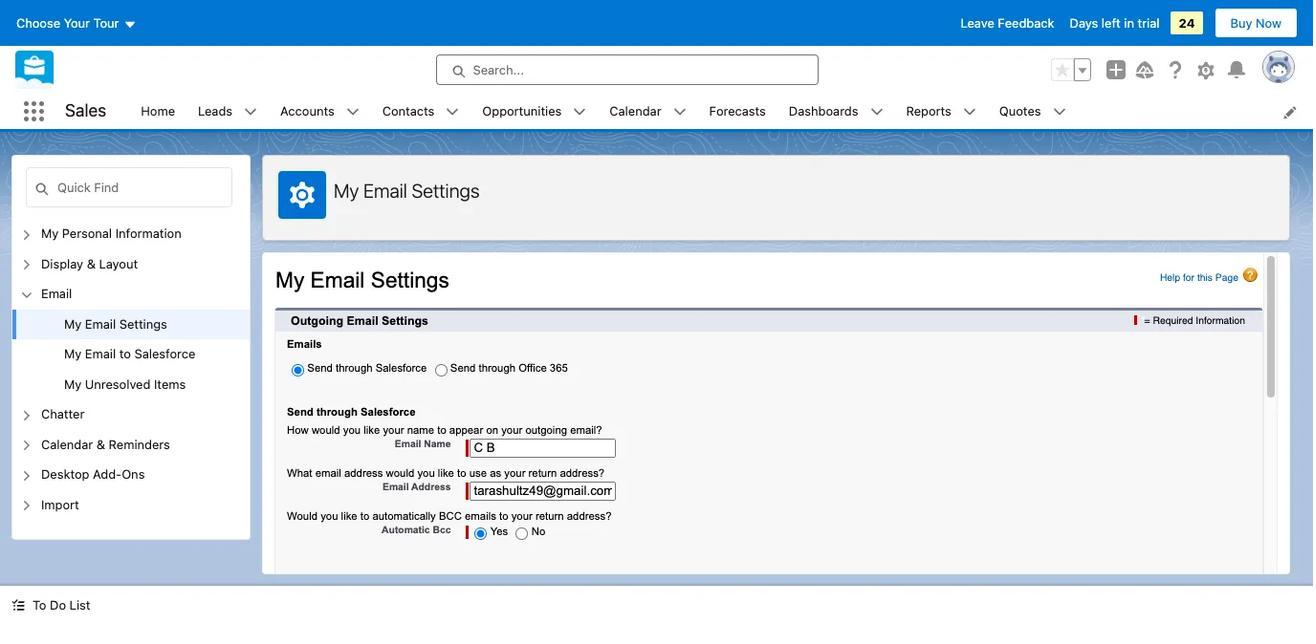 Task type: describe. For each thing, give the bounding box(es) containing it.
contacts list item
[[371, 94, 471, 129]]

in
[[1124, 15, 1134, 31]]

my email to salesforce
[[64, 346, 195, 362]]

reports link
[[895, 94, 963, 129]]

your
[[64, 15, 90, 31]]

settings inside 'link'
[[119, 316, 167, 331]]

buy now
[[1231, 15, 1282, 31]]

display & layout
[[41, 256, 138, 271]]

leads
[[198, 103, 233, 118]]

choose your tour
[[16, 15, 119, 31]]

setup tree tree
[[12, 219, 250, 539]]

to do list button
[[0, 586, 102, 625]]

text default image for leads
[[244, 106, 257, 119]]

days
[[1070, 15, 1098, 31]]

sales
[[65, 101, 106, 121]]

my email settings tree item
[[12, 309, 250, 340]]

my for my email to salesforce link
[[64, 346, 82, 362]]

0 vertical spatial my email settings
[[334, 180, 480, 202]]

days left in trial
[[1070, 15, 1160, 31]]

accounts list item
[[269, 94, 371, 129]]

calendar for calendar & reminders
[[41, 437, 93, 452]]

24
[[1179, 15, 1195, 31]]

reminders
[[109, 437, 170, 452]]

list containing home
[[129, 94, 1313, 129]]

choose
[[16, 15, 60, 31]]

leads link
[[187, 94, 244, 129]]

calendar for calendar
[[610, 103, 662, 118]]

dashboards list item
[[777, 94, 895, 129]]

display
[[41, 256, 83, 271]]

import link
[[41, 496, 79, 515]]

my email settings inside tree item
[[64, 316, 167, 331]]

text default image for accounts
[[346, 106, 359, 119]]

tour
[[93, 15, 119, 31]]

import
[[41, 497, 79, 512]]

reports list item
[[895, 94, 988, 129]]

calendar & reminders link
[[41, 436, 170, 454]]

my email settings link
[[64, 315, 167, 334]]

Quick Find search field
[[26, 167, 232, 208]]

quotes list item
[[988, 94, 1078, 129]]

leave feedback link
[[961, 15, 1055, 31]]

text default image for quotes
[[1053, 106, 1066, 119]]

opportunities list item
[[471, 94, 598, 129]]

text default image for calendar
[[673, 106, 686, 119]]

& for display
[[87, 256, 96, 271]]

search... button
[[436, 55, 818, 85]]

my for 'my email settings' 'link'
[[64, 316, 82, 331]]

items
[[154, 376, 186, 392]]

my for 'my personal information' link
[[41, 226, 59, 241]]

quotes
[[999, 103, 1041, 118]]

to
[[119, 346, 131, 362]]



Task type: locate. For each thing, give the bounding box(es) containing it.
layout
[[99, 256, 138, 271]]

my for my unresolved items link
[[64, 376, 82, 392]]

calendar list item
[[598, 94, 698, 129]]

email inside 'link'
[[85, 316, 116, 331]]

text default image inside reports list item
[[963, 106, 976, 119]]

0 vertical spatial group
[[1051, 58, 1091, 81]]

email up my email to salesforce
[[85, 316, 116, 331]]

do
[[50, 598, 66, 613]]

text default image inside calendar list item
[[673, 106, 686, 119]]

0 horizontal spatial group
[[12, 309, 250, 400]]

my personal information
[[41, 226, 182, 241]]

ons
[[122, 467, 145, 482]]

accounts link
[[269, 94, 346, 129]]

email down contacts link
[[363, 180, 407, 202]]

&
[[87, 256, 96, 271], [96, 437, 105, 452]]

chatter link
[[41, 406, 84, 424]]

my email settings down contacts link
[[334, 180, 480, 202]]

1 horizontal spatial my email settings
[[334, 180, 480, 202]]

trial
[[1138, 15, 1160, 31]]

group containing my email settings
[[12, 309, 250, 400]]

0 vertical spatial &
[[87, 256, 96, 271]]

group
[[1051, 58, 1091, 81], [12, 309, 250, 400]]

feedback
[[998, 15, 1055, 31]]

calendar inside "link"
[[41, 437, 93, 452]]

personal
[[62, 226, 112, 241]]

my down accounts list item
[[334, 180, 359, 202]]

my unresolved items
[[64, 376, 186, 392]]

0 horizontal spatial &
[[87, 256, 96, 271]]

information
[[115, 226, 182, 241]]

salesforce
[[134, 346, 195, 362]]

display & layout link
[[41, 255, 138, 274]]

forecasts link
[[698, 94, 777, 129]]

1 vertical spatial &
[[96, 437, 105, 452]]

text default image left forecasts link
[[673, 106, 686, 119]]

1 vertical spatial my email settings
[[64, 316, 167, 331]]

my down 'my email settings' 'link'
[[64, 346, 82, 362]]

contacts
[[382, 103, 435, 118]]

text default image right quotes
[[1053, 106, 1066, 119]]

list
[[69, 598, 90, 613]]

text default image inside the quotes list item
[[1053, 106, 1066, 119]]

home link
[[129, 94, 187, 129]]

2 text default image from the left
[[573, 106, 587, 119]]

1 text default image from the left
[[346, 106, 359, 119]]

calendar down search... button
[[610, 103, 662, 118]]

email
[[363, 180, 407, 202], [41, 286, 72, 301], [85, 316, 116, 331], [85, 346, 116, 362]]

5 text default image from the left
[[963, 106, 976, 119]]

& inside calendar & reminders "link"
[[96, 437, 105, 452]]

calendar inside list item
[[610, 103, 662, 118]]

accounts
[[280, 103, 334, 118]]

calendar down chatter link
[[41, 437, 93, 452]]

buy
[[1231, 15, 1253, 31]]

search...
[[473, 62, 524, 77]]

dashboards
[[789, 103, 859, 118]]

text default image inside accounts list item
[[346, 106, 359, 119]]

forecasts
[[709, 103, 766, 118]]

reports
[[906, 103, 952, 118]]

chatter
[[41, 407, 84, 422]]

text default image right reports
[[963, 106, 976, 119]]

quotes link
[[988, 94, 1053, 129]]

my up chatter
[[64, 376, 82, 392]]

my up display
[[41, 226, 59, 241]]

email tree item
[[12, 279, 250, 400]]

text default image
[[244, 106, 257, 119], [446, 106, 459, 119], [11, 599, 25, 612]]

settings down contacts list item
[[412, 180, 480, 202]]

calendar
[[610, 103, 662, 118], [41, 437, 93, 452]]

0 horizontal spatial calendar
[[41, 437, 93, 452]]

0 horizontal spatial text default image
[[11, 599, 25, 612]]

opportunities link
[[471, 94, 573, 129]]

text default image left to
[[11, 599, 25, 612]]

desktop add-ons link
[[41, 466, 145, 484]]

my email settings
[[334, 180, 480, 202], [64, 316, 167, 331]]

6 text default image from the left
[[1053, 106, 1066, 119]]

text default image inside opportunities "list item"
[[573, 106, 587, 119]]

now
[[1256, 15, 1282, 31]]

text default image left reports link
[[870, 106, 883, 119]]

my inside 'link'
[[64, 316, 82, 331]]

my email settings up to
[[64, 316, 167, 331]]

calendar & reminders
[[41, 437, 170, 452]]

4 text default image from the left
[[870, 106, 883, 119]]

settings up my email to salesforce
[[119, 316, 167, 331]]

my email to salesforce link
[[64, 345, 195, 364]]

desktop
[[41, 467, 89, 482]]

& for calendar
[[96, 437, 105, 452]]

buy now button
[[1214, 8, 1298, 38]]

to
[[33, 598, 46, 613]]

2 horizontal spatial text default image
[[446, 106, 459, 119]]

0 vertical spatial calendar
[[610, 103, 662, 118]]

opportunities
[[482, 103, 562, 118]]

1 horizontal spatial text default image
[[244, 106, 257, 119]]

my
[[334, 180, 359, 202], [41, 226, 59, 241], [64, 316, 82, 331], [64, 346, 82, 362], [64, 376, 82, 392]]

unresolved
[[85, 376, 151, 392]]

leave
[[961, 15, 995, 31]]

email link
[[41, 285, 72, 304]]

0 horizontal spatial my email settings
[[64, 316, 167, 331]]

1 horizontal spatial &
[[96, 437, 105, 452]]

my personal information link
[[41, 225, 182, 243]]

& left layout
[[87, 256, 96, 271]]

text default image left calendar link
[[573, 106, 587, 119]]

1 horizontal spatial settings
[[412, 180, 480, 202]]

settings
[[412, 180, 480, 202], [119, 316, 167, 331]]

calendar link
[[598, 94, 673, 129]]

contacts link
[[371, 94, 446, 129]]

0 horizontal spatial settings
[[119, 316, 167, 331]]

email down display
[[41, 286, 72, 301]]

home
[[141, 103, 175, 118]]

desktop add-ons
[[41, 467, 145, 482]]

text default image
[[346, 106, 359, 119], [573, 106, 587, 119], [673, 106, 686, 119], [870, 106, 883, 119], [963, 106, 976, 119], [1053, 106, 1066, 119]]

1 horizontal spatial calendar
[[610, 103, 662, 118]]

text default image inside to do list button
[[11, 599, 25, 612]]

0 vertical spatial settings
[[412, 180, 480, 202]]

left
[[1102, 15, 1121, 31]]

text default image for contacts
[[446, 106, 459, 119]]

to do list
[[33, 598, 90, 613]]

1 vertical spatial group
[[12, 309, 250, 400]]

& up add-
[[96, 437, 105, 452]]

1 vertical spatial settings
[[119, 316, 167, 331]]

list
[[129, 94, 1313, 129]]

text default image for dashboards
[[870, 106, 883, 119]]

leave feedback
[[961, 15, 1055, 31]]

3 text default image from the left
[[673, 106, 686, 119]]

text default image inside leads list item
[[244, 106, 257, 119]]

my unresolved items link
[[64, 375, 186, 394]]

email left to
[[85, 346, 116, 362]]

text default image right accounts
[[346, 106, 359, 119]]

& inside display & layout link
[[87, 256, 96, 271]]

choose your tour button
[[15, 8, 137, 38]]

leads list item
[[187, 94, 269, 129]]

text default image for reports
[[963, 106, 976, 119]]

add-
[[93, 467, 122, 482]]

text default image inside dashboards "list item"
[[870, 106, 883, 119]]

text default image right contacts
[[446, 106, 459, 119]]

text default image inside contacts list item
[[446, 106, 459, 119]]

dashboards link
[[777, 94, 870, 129]]

1 vertical spatial calendar
[[41, 437, 93, 452]]

text default image right "leads"
[[244, 106, 257, 119]]

my down email link
[[64, 316, 82, 331]]

1 horizontal spatial group
[[1051, 58, 1091, 81]]

text default image for opportunities
[[573, 106, 587, 119]]



Task type: vqa. For each thing, say whether or not it's contained in the screenshot.
Buy
yes



